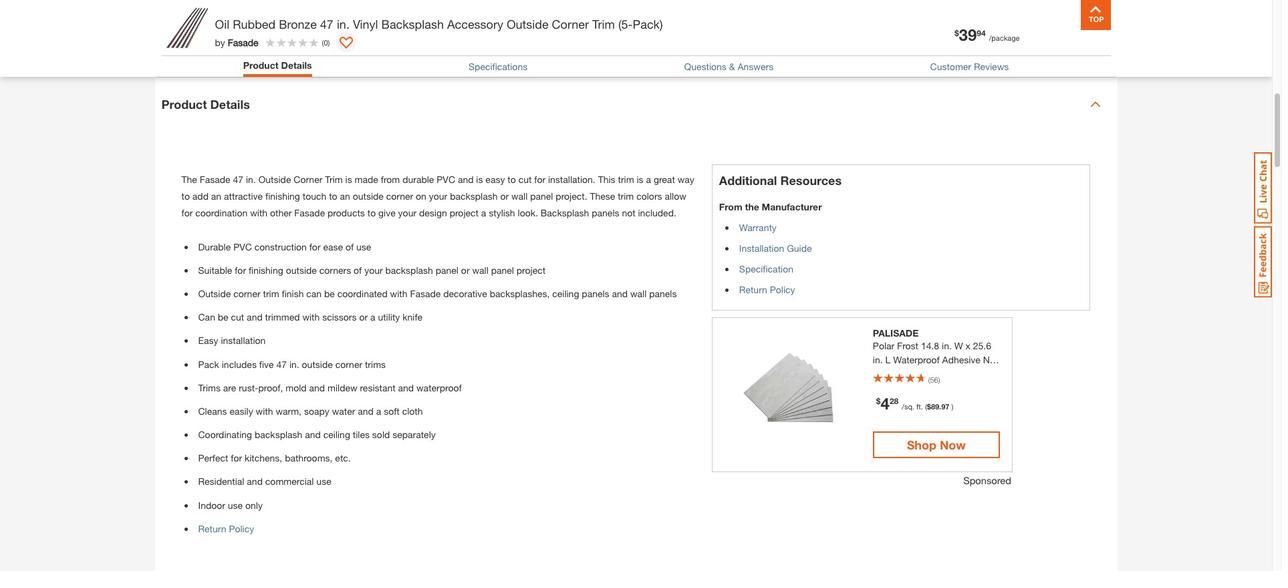 Task type: describe. For each thing, give the bounding box(es) containing it.
1 horizontal spatial $
[[927, 403, 931, 411]]

includes
[[222, 359, 257, 370]]

guide
[[787, 243, 812, 254]]

easy
[[198, 335, 218, 347]]

1 vertical spatial product details
[[161, 97, 250, 111]]

0 horizontal spatial panel
[[436, 265, 459, 276]]

0
[[324, 38, 328, 46]]

reviews
[[974, 61, 1009, 72]]

questions
[[684, 61, 727, 72]]

tile
[[942, 368, 956, 380]]

oil rubbed bronze 47 in. vinyl backsplash accessory outside corner trim (5-pack)
[[215, 17, 663, 31]]

backsplash inside the fasade 47 in. outside corner trim is made from durable pvc and is easy to cut for installation. this trim is a great way to add an attractive finishing touch to an outside corner on your backsplash or wall panel project. these trim colors allow for coordination with other fasade products to give your design project a stylish look. backsplash panels not included.
[[450, 191, 498, 202]]

product image image
[[165, 7, 208, 50]]

for right perfect
[[231, 453, 242, 464]]

2 an from the left
[[340, 191, 350, 202]]

3 is from the left
[[637, 174, 644, 185]]

a left stylish
[[481, 208, 486, 219]]

cleans easily with warm, soapy water and a soft cloth
[[198, 406, 423, 417]]

this
[[598, 174, 616, 185]]

durable
[[403, 174, 434, 185]]

in. for palisade polar frost 14.8 in. w x 25.6 in. l waterproof adhesive no grout vinyl wall tile (21 sq. ft./case)
[[942, 340, 952, 352]]

2 horizontal spatial use
[[356, 241, 371, 252]]

2 is from the left
[[476, 174, 483, 185]]

colors
[[637, 191, 662, 202]]

finishing inside the fasade 47 in. outside corner trim is made from durable pvc and is easy to cut for installation. this trim is a great way to add an attractive finishing touch to an outside corner on your backsplash or wall panel project. these trim colors allow for coordination with other fasade products to give your design project a stylish look. backsplash panels not included.
[[265, 191, 300, 202]]

of for corners
[[354, 265, 362, 276]]

the
[[745, 201, 759, 213]]

1 vertical spatial wall
[[472, 265, 489, 276]]

installation
[[739, 243, 785, 254]]

display image
[[340, 37, 353, 50]]

polar frost 14.8 in. w x 25.6 in. l waterproof adhesive no grout vinyl wall tile (21 sq. ft./case) image
[[726, 328, 856, 459]]

1 vertical spatial use
[[317, 476, 331, 488]]

allow
[[665, 191, 687, 202]]

for right suitable
[[235, 265, 246, 276]]

1 vertical spatial cut
[[231, 312, 244, 323]]

by fasade
[[215, 36, 259, 48]]

39
[[959, 25, 977, 44]]

2 vertical spatial trim
[[263, 288, 279, 300]]

five
[[259, 359, 274, 370]]

0 vertical spatial product
[[243, 60, 279, 71]]

) for ( 0 )
[[328, 38, 330, 46]]

47 for five
[[276, 359, 287, 370]]

outside inside the fasade 47 in. outside corner trim is made from durable pvc and is easy to cut for installation. this trim is a great way to add an attractive finishing touch to an outside corner on your backsplash or wall panel project. these trim colors allow for coordination with other fasade products to give your design project a stylish look. backsplash panels not included.
[[259, 174, 291, 185]]

kitchens,
[[245, 453, 282, 464]]

the fasade 47 in. outside corner trim is made from durable pvc and is easy to cut for installation. this trim is a great way to add an attractive finishing touch to an outside corner on your backsplash or wall panel project. these trim colors allow for coordination with other fasade products to give your design project a stylish look. backsplash panels not included.
[[182, 174, 695, 219]]

can
[[198, 312, 215, 323]]

easy
[[486, 174, 505, 185]]

cleans
[[198, 406, 227, 417]]

grout
[[873, 368, 897, 380]]

customer
[[930, 61, 972, 72]]

policy for top 'return policy' link
[[770, 284, 795, 296]]

to right 'easy'
[[508, 174, 516, 185]]

share
[[615, 30, 643, 43]]

ease
[[323, 241, 343, 252]]

2 vertical spatial outside
[[302, 359, 333, 370]]

backsplash inside the fasade 47 in. outside corner trim is made from durable pvc and is easy to cut for installation. this trim is a great way to add an attractive finishing touch to an outside corner on your backsplash or wall panel project. these trim colors allow for coordination with other fasade products to give your design project a stylish look. backsplash panels not included.
[[541, 208, 589, 219]]

mildew
[[328, 382, 357, 394]]

easy installation
[[198, 335, 266, 347]]

l
[[886, 354, 891, 366]]

to right touch at the left of the page
[[329, 191, 337, 202]]

) for ( 56 )
[[939, 376, 940, 384]]

with up the utility
[[390, 288, 408, 300]]

waterproof
[[417, 382, 462, 394]]

0 horizontal spatial details
[[210, 97, 250, 111]]

2 horizontal spatial wall
[[631, 288, 647, 300]]

warranty link
[[739, 222, 777, 233]]

(21
[[959, 368, 972, 380]]

way
[[678, 174, 695, 185]]

easily
[[230, 406, 253, 417]]

rust-
[[239, 382, 258, 394]]

bathrooms,
[[285, 453, 333, 464]]

1 vertical spatial trim
[[618, 191, 634, 202]]

.
[[940, 403, 942, 411]]

utility
[[378, 312, 400, 323]]

pack)
[[633, 17, 663, 31]]

top button
[[1081, 0, 1111, 30]]

project.
[[556, 191, 587, 202]]

1 horizontal spatial panel
[[491, 265, 514, 276]]

perfect for kitchens, bathrooms, etc.
[[198, 453, 351, 464]]

with right easily
[[256, 406, 273, 417]]

add
[[192, 191, 209, 202]]

answers
[[738, 61, 774, 72]]

residential
[[198, 476, 244, 488]]

outside inside the fasade 47 in. outside corner trim is made from durable pvc and is easy to cut for installation. this trim is a great way to add an attractive finishing touch to an outside corner on your backsplash or wall panel project. these trim colors allow for coordination with other fasade products to give your design project a stylish look. backsplash panels not included.
[[353, 191, 384, 202]]

0 vertical spatial trim
[[618, 174, 634, 185]]

a left the utility
[[370, 312, 375, 323]]

adhesive
[[943, 354, 981, 366]]

look.
[[518, 208, 538, 219]]

panels inside the fasade 47 in. outside corner trim is made from durable pvc and is easy to cut for installation. this trim is a great way to add an attractive finishing touch to an outside corner on your backsplash or wall panel project. these trim colors allow for coordination with other fasade products to give your design project a stylish look. backsplash panels not included.
[[592, 208, 620, 219]]

warm,
[[276, 406, 302, 417]]

94
[[977, 28, 986, 38]]

in. inside the fasade 47 in. outside corner trim is made from durable pvc and is easy to cut for installation. this trim is a great way to add an attractive finishing touch to an outside corner on your backsplash or wall panel project. these trim colors allow for coordination with other fasade products to give your design project a stylish look. backsplash panels not included.
[[246, 174, 256, 185]]

( 56 )
[[929, 376, 940, 384]]

25.6
[[973, 340, 992, 352]]

1 vertical spatial or
[[461, 265, 470, 276]]

1 is from the left
[[345, 174, 352, 185]]

cut inside the fasade 47 in. outside corner trim is made from durable pvc and is easy to cut for installation. this trim is a great way to add an attractive finishing touch to an outside corner on your backsplash or wall panel project. these trim colors allow for coordination with other fasade products to give your design project a stylish look. backsplash panels not included.
[[519, 174, 532, 185]]

the
[[182, 174, 197, 185]]

share button
[[594, 29, 643, 48]]

installation guide link
[[739, 243, 812, 254]]

1 horizontal spatial your
[[398, 208, 417, 219]]

and inside the fasade 47 in. outside corner trim is made from durable pvc and is easy to cut for installation. this trim is a great way to add an attractive finishing touch to an outside corner on your backsplash or wall panel project. these trim colors allow for coordination with other fasade products to give your design project a stylish look. backsplash panels not included.
[[458, 174, 474, 185]]

trims
[[198, 382, 221, 394]]

backsplashes,
[[490, 288, 550, 300]]

0 vertical spatial outside
[[507, 17, 549, 31]]

for down add
[[182, 208, 193, 219]]

to left add
[[182, 191, 190, 202]]

&
[[729, 61, 735, 72]]

0 vertical spatial return policy
[[739, 284, 795, 296]]

these
[[590, 191, 615, 202]]

56
[[930, 376, 939, 384]]

separately
[[393, 429, 436, 441]]

1 horizontal spatial details
[[281, 60, 312, 71]]

0 horizontal spatial your
[[365, 265, 383, 276]]

/sq.
[[902, 403, 915, 411]]

scissors
[[322, 312, 357, 323]]

1 vertical spatial backsplash
[[385, 265, 433, 276]]

additional resources
[[719, 173, 842, 188]]

project inside the fasade 47 in. outside corner trim is made from durable pvc and is easy to cut for installation. this trim is a great way to add an attractive finishing touch to an outside corner on your backsplash or wall panel project. these trim colors allow for coordination with other fasade products to give your design project a stylish look. backsplash panels not included.
[[450, 208, 479, 219]]

2 vertical spatial backsplash
[[255, 429, 302, 441]]

can be cut and trimmed with scissors or a utility knife
[[198, 312, 423, 323]]

( for 0
[[322, 38, 324, 46]]

are
[[223, 382, 236, 394]]

( 0 )
[[322, 38, 330, 46]]

trimmed
[[265, 312, 300, 323]]

4
[[881, 395, 890, 413]]

finish
[[282, 288, 304, 300]]

made
[[355, 174, 378, 185]]

by
[[215, 36, 225, 48]]

can
[[306, 288, 322, 300]]

( for 56
[[929, 376, 930, 384]]

touch
[[303, 191, 327, 202]]

perfect
[[198, 453, 228, 464]]

1 vertical spatial return policy
[[198, 523, 254, 535]]

suitable
[[198, 265, 232, 276]]

sq.
[[974, 368, 987, 380]]

1 horizontal spatial ceiling
[[552, 288, 579, 300]]

in. for pack includes five 47 in. outside corner trims
[[289, 359, 299, 370]]

0 horizontal spatial product
[[161, 97, 207, 111]]

0 vertical spatial trim
[[592, 17, 615, 31]]

0 horizontal spatial vinyl
[[353, 17, 378, 31]]

included.
[[638, 208, 677, 219]]

1 vertical spatial outside
[[286, 265, 317, 276]]



Task type: vqa. For each thing, say whether or not it's contained in the screenshot.
. at the bottom right of page
yes



Task type: locate. For each thing, give the bounding box(es) containing it.
1 vertical spatial )
[[939, 376, 940, 384]]

2 vertical spatial (
[[925, 403, 927, 411]]

2 vertical spatial use
[[228, 500, 243, 511]]

vinyl up display 'icon'
[[353, 17, 378, 31]]

coordination
[[195, 208, 248, 219]]

bronze
[[279, 17, 317, 31]]

2 vertical spatial 47
[[276, 359, 287, 370]]

of for ease
[[346, 241, 354, 252]]

) left tile
[[939, 376, 940, 384]]

0 vertical spatial cut
[[519, 174, 532, 185]]

0 horizontal spatial return policy link
[[198, 523, 254, 535]]

1 vertical spatial be
[[218, 312, 228, 323]]

your right on
[[429, 191, 448, 202]]

outside down made
[[353, 191, 384, 202]]

ft.
[[917, 403, 923, 411]]

a left soft
[[376, 406, 381, 417]]

in. up attractive
[[246, 174, 256, 185]]

( inside the $ 4 28 /sq. ft. ( $ 89 . 97 )
[[925, 403, 927, 411]]

2 vertical spatial corner
[[335, 359, 362, 370]]

for left installation.
[[534, 174, 546, 185]]

return for the leftmost 'return policy' link
[[198, 523, 226, 535]]

your up the coordinated
[[365, 265, 383, 276]]

1 horizontal spatial vinyl
[[899, 368, 919, 380]]

1 horizontal spatial or
[[461, 265, 470, 276]]

corner up mildew at the bottom left
[[335, 359, 362, 370]]

finishing down construction
[[249, 265, 283, 276]]

product details
[[243, 60, 312, 71], [161, 97, 250, 111]]

in. up display 'icon'
[[337, 17, 350, 31]]

be right can at bottom
[[324, 288, 335, 300]]

0 vertical spatial (
[[322, 38, 324, 46]]

give
[[378, 208, 396, 219]]

0 vertical spatial product details
[[243, 60, 312, 71]]

1 horizontal spatial use
[[317, 476, 331, 488]]

product
[[243, 60, 279, 71], [161, 97, 207, 111]]

with down can at bottom
[[302, 312, 320, 323]]

use
[[356, 241, 371, 252], [317, 476, 331, 488], [228, 500, 243, 511]]

0 horizontal spatial )
[[328, 38, 330, 46]]

return policy down specification link
[[739, 284, 795, 296]]

0 horizontal spatial backsplash
[[382, 17, 444, 31]]

0 vertical spatial backsplash
[[450, 191, 498, 202]]

product details down 'bronze'
[[243, 60, 312, 71]]

with left other
[[250, 208, 268, 219]]

panel up the outside corner trim finish can be coordinated with fasade decorative backsplashes, ceiling panels and wall panels
[[436, 265, 459, 276]]

fasade up add
[[200, 174, 230, 185]]

corner left finish at left
[[233, 288, 261, 300]]

$ for 39
[[955, 28, 959, 38]]

1 horizontal spatial outside
[[259, 174, 291, 185]]

0 horizontal spatial (
[[322, 38, 324, 46]]

$ 4 28 /sq. ft. ( $ 89 . 97 )
[[876, 395, 954, 413]]

1 horizontal spatial project
[[517, 265, 546, 276]]

/package
[[989, 33, 1020, 42]]

or down the coordinated
[[359, 312, 368, 323]]

0 vertical spatial return policy link
[[739, 284, 795, 296]]

trims
[[365, 359, 386, 370]]

specification link
[[739, 263, 794, 275]]

use down bathrooms,
[[317, 476, 331, 488]]

policy down specification link
[[770, 284, 795, 296]]

an up the products
[[340, 191, 350, 202]]

backsplash left accessory
[[382, 17, 444, 31]]

1 vertical spatial backsplash
[[541, 208, 589, 219]]

corner inside the fasade 47 in. outside corner trim is made from durable pvc and is easy to cut for installation. this trim is a great way to add an attractive finishing touch to an outside corner on your backsplash or wall panel project. these trim colors allow for coordination with other fasade products to give your design project a stylish look. backsplash panels not included.
[[294, 174, 323, 185]]

return policy link
[[739, 284, 795, 296], [198, 523, 254, 535]]

0 vertical spatial be
[[324, 288, 335, 300]]

outside down suitable
[[198, 288, 231, 300]]

outside up finish at left
[[286, 265, 317, 276]]

$ right ft.
[[927, 403, 931, 411]]

return policy link down indoor use only at the bottom left of the page
[[198, 523, 254, 535]]

policy for the leftmost 'return policy' link
[[229, 523, 254, 535]]

pvc inside the fasade 47 in. outside corner trim is made from durable pvc and is easy to cut for installation. this trim is a great way to add an attractive finishing touch to an outside corner on your backsplash or wall panel project. these trim colors allow for coordination with other fasade products to give your design project a stylish look. backsplash panels not included.
[[437, 174, 455, 185]]

( right ft.
[[925, 403, 927, 411]]

2 horizontal spatial outside
[[507, 17, 549, 31]]

decorative
[[443, 288, 487, 300]]

47 right the five at bottom left
[[276, 359, 287, 370]]

0 vertical spatial project
[[450, 208, 479, 219]]

shop now button
[[873, 432, 1000, 459]]

questions & answers button
[[684, 61, 774, 72], [684, 61, 774, 72]]

wall
[[922, 368, 939, 380]]

1 horizontal spatial is
[[476, 174, 483, 185]]

outside up trims are rust-proof, mold and mildew resistant and waterproof
[[302, 359, 333, 370]]

0 horizontal spatial corner
[[294, 174, 323, 185]]

1 vertical spatial corner
[[294, 174, 323, 185]]

or
[[500, 191, 509, 202], [461, 265, 470, 276], [359, 312, 368, 323]]

policy
[[770, 284, 795, 296], [229, 523, 254, 535]]

oil
[[215, 17, 229, 31]]

1 vertical spatial vinyl
[[899, 368, 919, 380]]

1 vertical spatial finishing
[[249, 265, 283, 276]]

knife
[[403, 312, 423, 323]]

$ left 94
[[955, 28, 959, 38]]

vinyl
[[353, 17, 378, 31], [899, 368, 919, 380]]

)
[[328, 38, 330, 46], [939, 376, 940, 384], [952, 403, 954, 411]]

1 horizontal spatial trim
[[592, 17, 615, 31]]

2 vertical spatial or
[[359, 312, 368, 323]]

caret image
[[1090, 99, 1101, 110]]

return down specification link
[[739, 284, 768, 296]]

project right design
[[450, 208, 479, 219]]

with
[[250, 208, 268, 219], [390, 288, 408, 300], [302, 312, 320, 323], [256, 406, 273, 417]]

polar
[[873, 340, 895, 352]]

of right corners on the top left of page
[[354, 265, 362, 276]]

( left tile
[[929, 376, 930, 384]]

1 vertical spatial your
[[398, 208, 417, 219]]

only
[[245, 500, 263, 511]]

(5-
[[618, 17, 633, 31]]

return policy down indoor use only at the bottom left of the page
[[198, 523, 254, 535]]

not
[[622, 208, 636, 219]]

1 vertical spatial ceiling
[[323, 429, 350, 441]]

1 vertical spatial of
[[354, 265, 362, 276]]

water
[[332, 406, 355, 417]]

0 vertical spatial corner
[[552, 17, 589, 31]]

trim up touch at the left of the page
[[325, 174, 343, 185]]

2 vertical spatial outside
[[198, 288, 231, 300]]

live chat image
[[1254, 152, 1272, 224]]

corner left share button
[[552, 17, 589, 31]]

your
[[429, 191, 448, 202], [398, 208, 417, 219], [365, 265, 383, 276]]

0 vertical spatial use
[[356, 241, 371, 252]]

( left display 'icon'
[[322, 38, 324, 46]]

ceiling up etc.
[[323, 429, 350, 441]]

backsplash up the outside corner trim finish can be coordinated with fasade decorative backsplashes, ceiling panels and wall panels
[[385, 265, 433, 276]]

cut
[[519, 174, 532, 185], [231, 312, 244, 323]]

1 horizontal spatial return policy link
[[739, 284, 795, 296]]

or inside the fasade 47 in. outside corner trim is made from durable pvc and is easy to cut for installation. this trim is a great way to add an attractive finishing touch to an outside corner on your backsplash or wall panel project. these trim colors allow for coordination with other fasade products to give your design project a stylish look. backsplash panels not included.
[[500, 191, 509, 202]]

panel up backsplashes,
[[491, 265, 514, 276]]

trim right this
[[618, 174, 634, 185]]

47 inside the fasade 47 in. outside corner trim is made from durable pvc and is easy to cut for installation. this trim is a great way to add an attractive finishing touch to an outside corner on your backsplash or wall panel project. these trim colors allow for coordination with other fasade products to give your design project a stylish look. backsplash panels not included.
[[233, 174, 243, 185]]

2 horizontal spatial corner
[[386, 191, 413, 202]]

1 vertical spatial trim
[[325, 174, 343, 185]]

panel up look.
[[530, 191, 553, 202]]

coordinating
[[198, 429, 252, 441]]

fasade down 'rubbed' on the top left
[[228, 36, 259, 48]]

in. left w
[[942, 340, 952, 352]]

in. for oil rubbed bronze 47 in. vinyl backsplash accessory outside corner trim (5-pack)
[[337, 17, 350, 31]]

2 horizontal spatial backsplash
[[450, 191, 498, 202]]

0 horizontal spatial use
[[228, 500, 243, 511]]

etc.
[[335, 453, 351, 464]]

1 horizontal spatial wall
[[512, 191, 528, 202]]

trim up not
[[618, 191, 634, 202]]

resistant
[[360, 382, 396, 394]]

installation guide
[[739, 243, 812, 254]]

cut up easy installation
[[231, 312, 244, 323]]

wall inside the fasade 47 in. outside corner trim is made from durable pvc and is easy to cut for installation. this trim is a great way to add an attractive finishing touch to an outside corner on your backsplash or wall panel project. these trim colors allow for coordination with other fasade products to give your design project a stylish look. backsplash panels not included.
[[512, 191, 528, 202]]

0 vertical spatial your
[[429, 191, 448, 202]]

return down indoor
[[198, 523, 226, 535]]

accessory
[[447, 17, 503, 31]]

fasade
[[228, 36, 259, 48], [200, 174, 230, 185], [294, 208, 325, 219], [410, 288, 441, 300]]

stylish
[[489, 208, 515, 219]]

specification
[[739, 263, 794, 275]]

trim left "(5-"
[[592, 17, 615, 31]]

panel inside the fasade 47 in. outside corner trim is made from durable pvc and is easy to cut for installation. this trim is a great way to add an attractive finishing touch to an outside corner on your backsplash or wall panel project. these trim colors allow for coordination with other fasade products to give your design project a stylish look. backsplash panels not included.
[[530, 191, 553, 202]]

backsplash down 'easy'
[[450, 191, 498, 202]]

product details button
[[243, 60, 312, 74], [243, 60, 312, 71], [155, 78, 1118, 131]]

with inside the fasade 47 in. outside corner trim is made from durable pvc and is easy to cut for installation. this trim is a great way to add an attractive finishing touch to an outside corner on your backsplash or wall panel project. these trim colors allow for coordination with other fasade products to give your design project a stylish look. backsplash panels not included.
[[250, 208, 268, 219]]

palisade
[[873, 328, 919, 339]]

trim inside the fasade 47 in. outside corner trim is made from durable pvc and is easy to cut for installation. this trim is a great way to add an attractive finishing touch to an outside corner on your backsplash or wall panel project. these trim colors allow for coordination with other fasade products to give your design project a stylish look. backsplash panels not included.
[[325, 174, 343, 185]]

89
[[931, 403, 940, 411]]

waterproof
[[893, 354, 940, 366]]

construction
[[255, 241, 307, 252]]

1 vertical spatial corner
[[233, 288, 261, 300]]

soapy
[[304, 406, 329, 417]]

tiles
[[353, 429, 370, 441]]

47 for bronze
[[320, 17, 334, 31]]

fasade down touch at the left of the page
[[294, 208, 325, 219]]

1 an from the left
[[211, 191, 221, 202]]

use up suitable for finishing outside corners of your backsplash panel or wall panel project at the left top
[[356, 241, 371, 252]]

1 horizontal spatial backsplash
[[541, 208, 589, 219]]

0 vertical spatial details
[[281, 60, 312, 71]]

is up 'colors'
[[637, 174, 644, 185]]

2 horizontal spatial your
[[429, 191, 448, 202]]

is
[[345, 174, 352, 185], [476, 174, 483, 185], [637, 174, 644, 185]]

97
[[942, 403, 950, 411]]

a left great
[[646, 174, 651, 185]]

additional
[[719, 173, 777, 188]]

2 horizontal spatial )
[[952, 403, 954, 411]]

0 horizontal spatial pvc
[[233, 241, 252, 252]]

1 vertical spatial return policy link
[[198, 523, 254, 535]]

sold
[[372, 429, 390, 441]]

products
[[328, 208, 365, 219]]

1 horizontal spatial 47
[[276, 359, 287, 370]]

is left 'easy'
[[476, 174, 483, 185]]

) left display 'icon'
[[328, 38, 330, 46]]

ceiling
[[552, 288, 579, 300], [323, 429, 350, 441]]

0 horizontal spatial backsplash
[[255, 429, 302, 441]]

1 horizontal spatial an
[[340, 191, 350, 202]]

return policy
[[739, 284, 795, 296], [198, 523, 254, 535]]

in. up the mold
[[289, 359, 299, 370]]

0 horizontal spatial project
[[450, 208, 479, 219]]

mold
[[286, 382, 307, 394]]

47 up attractive
[[233, 174, 243, 185]]

backsplash
[[382, 17, 444, 31], [541, 208, 589, 219]]

rubbed
[[233, 17, 276, 31]]

ceiling right backsplashes,
[[552, 288, 579, 300]]

outside up other
[[259, 174, 291, 185]]

no
[[983, 354, 996, 366]]

details down by fasade
[[210, 97, 250, 111]]

indoor
[[198, 500, 225, 511]]

commercial
[[265, 476, 314, 488]]

corner down from
[[386, 191, 413, 202]]

in. left 'l'
[[873, 354, 883, 366]]

your right give at the left top
[[398, 208, 417, 219]]

47 up 0
[[320, 17, 334, 31]]

return policy link down specification link
[[739, 284, 795, 296]]

soft
[[384, 406, 400, 417]]

outside
[[353, 191, 384, 202], [286, 265, 317, 276], [302, 359, 333, 370]]

installation.
[[548, 174, 596, 185]]

be right can
[[218, 312, 228, 323]]

feedback link image
[[1254, 226, 1272, 298]]

0 vertical spatial corner
[[386, 191, 413, 202]]

1 horizontal spatial return
[[739, 284, 768, 296]]

0 vertical spatial of
[[346, 241, 354, 252]]

panel
[[530, 191, 553, 202], [436, 265, 459, 276], [491, 265, 514, 276]]

0 horizontal spatial trim
[[325, 174, 343, 185]]

cut right 'easy'
[[519, 174, 532, 185]]

on
[[416, 191, 427, 202]]

2 vertical spatial )
[[952, 403, 954, 411]]

use left only
[[228, 500, 243, 511]]

0 vertical spatial )
[[328, 38, 330, 46]]

to left give at the left top
[[368, 208, 376, 219]]

backsplash up perfect for kitchens, bathrooms, etc.
[[255, 429, 302, 441]]

0 horizontal spatial an
[[211, 191, 221, 202]]

$ left 28
[[876, 396, 881, 407]]

) right 97
[[952, 403, 954, 411]]

1 horizontal spatial )
[[939, 376, 940, 384]]

an right add
[[211, 191, 221, 202]]

is left made
[[345, 174, 352, 185]]

1 vertical spatial outside
[[259, 174, 291, 185]]

0 vertical spatial or
[[500, 191, 509, 202]]

trim left finish at left
[[263, 288, 279, 300]]

backsplash down project.
[[541, 208, 589, 219]]

pack
[[198, 359, 219, 370]]

of right ease
[[346, 241, 354, 252]]

0 vertical spatial return
[[739, 284, 768, 296]]

outside corner trim finish can be coordinated with fasade decorative backsplashes, ceiling panels and wall panels
[[198, 288, 677, 300]]

2 horizontal spatial is
[[637, 174, 644, 185]]

fasade up the 'knife'
[[410, 288, 441, 300]]

product details down by at top
[[161, 97, 250, 111]]

0 horizontal spatial corner
[[233, 288, 261, 300]]

1 vertical spatial 47
[[233, 174, 243, 185]]

$ inside $ 39 94 /package
[[955, 28, 959, 38]]

1 horizontal spatial product
[[243, 60, 279, 71]]

for
[[534, 174, 546, 185], [182, 208, 193, 219], [309, 241, 321, 252], [235, 265, 246, 276], [231, 453, 242, 464]]

28
[[890, 396, 899, 407]]

1 vertical spatial pvc
[[233, 241, 252, 252]]

) inside the $ 4 28 /sq. ft. ( $ 89 . 97 )
[[952, 403, 954, 411]]

corner inside the fasade 47 in. outside corner trim is made from durable pvc and is easy to cut for installation. this trim is a great way to add an attractive finishing touch to an outside corner on your backsplash or wall panel project. these trim colors allow for coordination with other fasade products to give your design project a stylish look. backsplash panels not included.
[[386, 191, 413, 202]]

0 horizontal spatial or
[[359, 312, 368, 323]]

return for top 'return policy' link
[[739, 284, 768, 296]]

1 horizontal spatial be
[[324, 288, 335, 300]]

shop now
[[907, 438, 966, 453]]

0 horizontal spatial return
[[198, 523, 226, 535]]

2 horizontal spatial $
[[955, 28, 959, 38]]

corner up touch at the left of the page
[[294, 174, 323, 185]]

or up stylish
[[500, 191, 509, 202]]

durable
[[198, 241, 231, 252]]

project up backsplashes,
[[517, 265, 546, 276]]

$ for 4
[[876, 396, 881, 407]]

x
[[966, 340, 971, 352]]

vinyl inside palisade polar frost 14.8 in. w x 25.6 in. l waterproof adhesive no grout vinyl wall tile (21 sq. ft./case)
[[899, 368, 919, 380]]

0 horizontal spatial cut
[[231, 312, 244, 323]]

2 horizontal spatial panel
[[530, 191, 553, 202]]

or up decorative
[[461, 265, 470, 276]]

outside up specifications
[[507, 17, 549, 31]]

2 horizontal spatial 47
[[320, 17, 334, 31]]

for left ease
[[309, 241, 321, 252]]

customer reviews button
[[930, 61, 1009, 72], [930, 61, 1009, 72]]

0 horizontal spatial wall
[[472, 265, 489, 276]]

durable pvc construction for ease of use
[[198, 241, 371, 252]]

finishing up other
[[265, 191, 300, 202]]

policy down indoor use only at the bottom left of the page
[[229, 523, 254, 535]]

0 vertical spatial backsplash
[[382, 17, 444, 31]]

0 horizontal spatial be
[[218, 312, 228, 323]]

residential and commercial use
[[198, 476, 331, 488]]

0 horizontal spatial ceiling
[[323, 429, 350, 441]]

1 vertical spatial details
[[210, 97, 250, 111]]

customer reviews
[[930, 61, 1009, 72]]

2 vertical spatial wall
[[631, 288, 647, 300]]

1 horizontal spatial corner
[[335, 359, 362, 370]]



